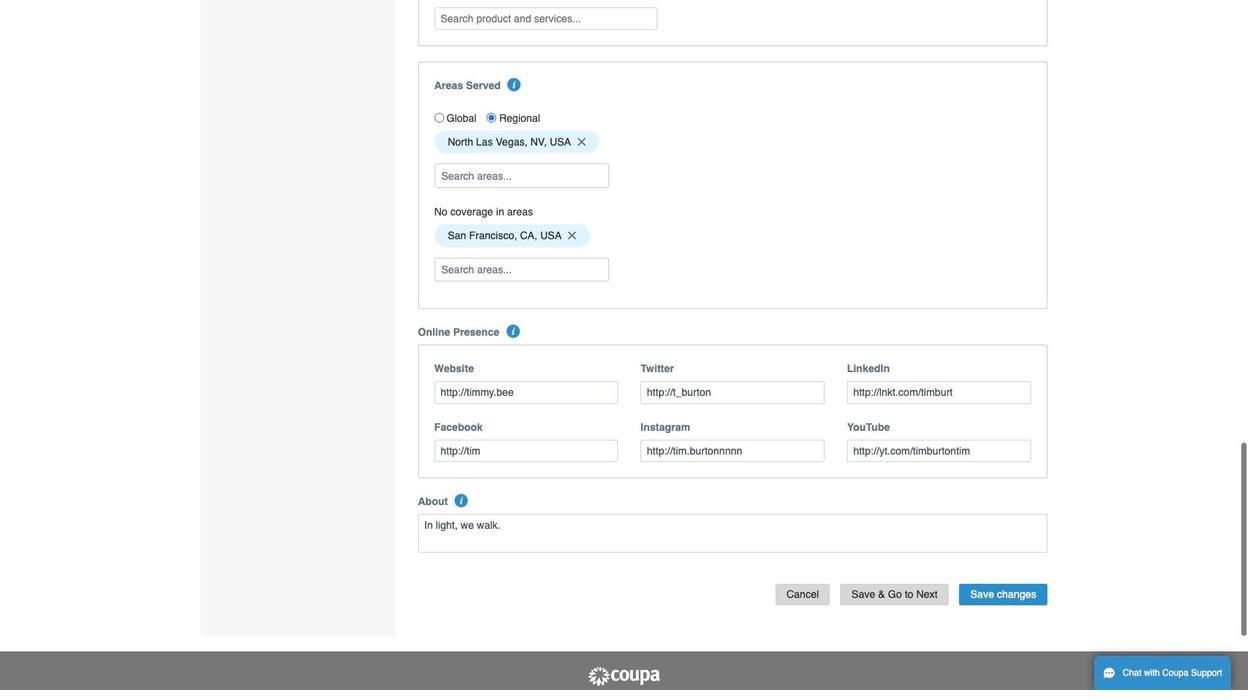 Task type: locate. For each thing, give the bounding box(es) containing it.
1 search areas... text field from the top
[[436, 165, 608, 187]]

0 vertical spatial search areas... text field
[[436, 165, 608, 187]]

selected areas list box
[[429, 127, 1037, 157], [429, 221, 1037, 251]]

option
[[434, 131, 599, 153], [434, 224, 590, 247]]

2 option from the top
[[434, 224, 590, 247]]

None text field
[[434, 381, 619, 404], [641, 381, 825, 404], [847, 381, 1031, 404], [641, 440, 825, 462], [847, 440, 1031, 462], [418, 514, 1048, 553], [434, 381, 619, 404], [641, 381, 825, 404], [847, 381, 1031, 404], [641, 440, 825, 462], [847, 440, 1031, 462], [418, 514, 1048, 553]]

None text field
[[434, 440, 619, 462]]

0 vertical spatial selected areas list box
[[429, 127, 1037, 157]]

None radio
[[434, 113, 444, 123]]

None radio
[[487, 113, 497, 123]]

2 search areas... text field from the top
[[436, 258, 608, 281]]

1 selected areas list box from the top
[[429, 127, 1037, 157]]

1 horizontal spatial additional information image
[[506, 325, 520, 338]]

1 vertical spatial option
[[434, 224, 590, 247]]

1 vertical spatial selected areas list box
[[429, 221, 1037, 251]]

1 vertical spatial search areas... text field
[[436, 258, 608, 281]]

coupa supplier portal image
[[587, 666, 661, 688]]

2 selected areas list box from the top
[[429, 221, 1037, 251]]

0 horizontal spatial additional information image
[[455, 494, 468, 508]]

0 vertical spatial option
[[434, 131, 599, 153]]

additional information image
[[506, 325, 520, 338], [455, 494, 468, 508]]

Search areas... text field
[[436, 165, 608, 187], [436, 258, 608, 281]]



Task type: vqa. For each thing, say whether or not it's contained in the screenshot.
second option from the bottom of the page
yes



Task type: describe. For each thing, give the bounding box(es) containing it.
Search product and services... field
[[434, 7, 657, 30]]

selected areas list box for search areas... 'text box' for second option
[[429, 221, 1037, 251]]

search areas... text field for 1st option from the top of the page
[[436, 165, 608, 187]]

1 vertical spatial additional information image
[[455, 494, 468, 508]]

0 vertical spatial additional information image
[[506, 325, 520, 338]]

selected areas list box for search areas... 'text box' related to 1st option from the top of the page
[[429, 127, 1037, 157]]

1 option from the top
[[434, 131, 599, 153]]

search areas... text field for second option
[[436, 258, 608, 281]]

additional information image
[[508, 78, 521, 92]]



